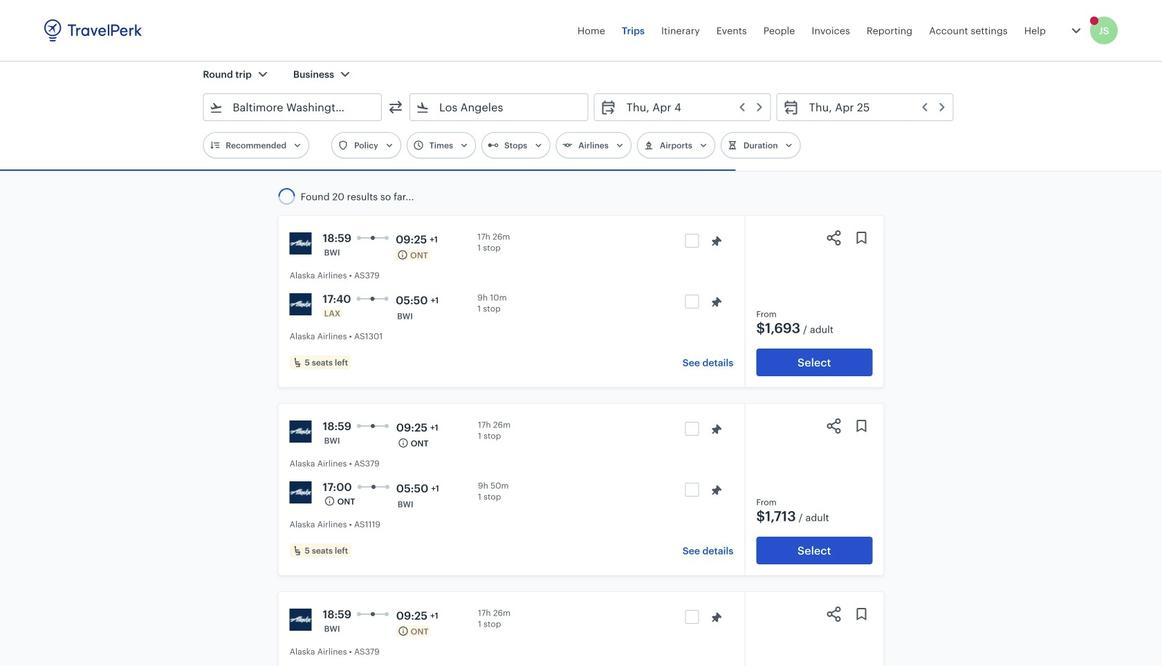 Task type: vqa. For each thing, say whether or not it's contained in the screenshot.
Return text field
no



Task type: describe. For each thing, give the bounding box(es) containing it.
1 alaska airlines image from the top
[[290, 233, 312, 255]]



Task type: locate. For each thing, give the bounding box(es) containing it.
Depart field
[[617, 96, 765, 118]]

2 alaska airlines image from the top
[[290, 293, 312, 316]]

1 alaska airlines image from the top
[[290, 482, 312, 504]]

1 vertical spatial alaska airlines image
[[290, 609, 312, 631]]

0 vertical spatial alaska airlines image
[[290, 233, 312, 255]]

0 vertical spatial alaska airlines image
[[290, 482, 312, 504]]

Return field
[[800, 96, 948, 118]]

2 alaska airlines image from the top
[[290, 609, 312, 631]]

1 vertical spatial alaska airlines image
[[290, 293, 312, 316]]

From search field
[[223, 96, 363, 118]]

To search field
[[430, 96, 570, 118]]

alaska airlines image
[[290, 233, 312, 255], [290, 293, 312, 316], [290, 421, 312, 443]]

3 alaska airlines image from the top
[[290, 421, 312, 443]]

2 vertical spatial alaska airlines image
[[290, 421, 312, 443]]

alaska airlines image
[[290, 482, 312, 504], [290, 609, 312, 631]]



